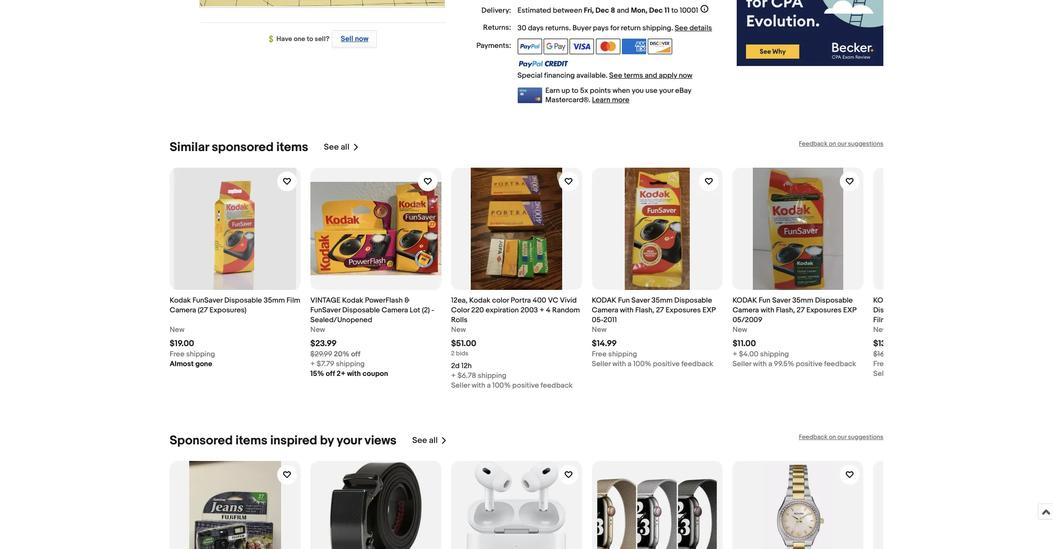 Task type: vqa. For each thing, say whether or not it's contained in the screenshot.
Goods
no



Task type: locate. For each thing, give the bounding box(es) containing it.
new text field for $14.99
[[592, 325, 607, 335]]

to for have one to sell?
[[307, 35, 313, 43]]

kodak up 05/2009
[[733, 296, 758, 305]]

27 inside kodak fun saver 35mm disposable camera with flash, 27 exposures exp 05/2009 new $11.00 + $4.00 shipping seller with a 99.5% positive feedback
[[797, 306, 805, 315]]

to inside earn up to 5x points when you use your ebay mastercard®.
[[572, 86, 579, 95]]

saver
[[632, 296, 650, 305], [773, 296, 791, 305]]

and
[[617, 6, 630, 15], [645, 71, 658, 80]]

suggestions for similar sponsored items
[[849, 140, 884, 148]]

1 feedback on our suggestions link from the top
[[799, 140, 884, 148]]

now right the sell
[[355, 34, 369, 44]]

shipping up gone
[[186, 350, 215, 359]]

0 horizontal spatial dec
[[596, 6, 610, 15]]

+ inside kodak fun saver 35mm disposable camera with flash, 27 exposures exp 05/2009 new $11.00 + $4.00 shipping seller with a 99.5% positive feedback
[[733, 350, 738, 359]]

your right by
[[337, 433, 362, 448]]

kodak
[[592, 296, 617, 305], [733, 296, 758, 305], [874, 296, 899, 305]]

2
[[451, 350, 455, 357]]

2 on from the top
[[830, 433, 837, 441]]

flash,
[[636, 306, 655, 315], [777, 306, 796, 315]]

0 vertical spatial funsaver
[[193, 296, 223, 305]]

1 horizontal spatial seller with a 100% positive feedback text field
[[592, 359, 714, 369]]

$16.95
[[874, 350, 895, 359]]

1 saver from the left
[[632, 296, 650, 305]]

0 horizontal spatial flash,
[[636, 306, 655, 315]]

new text field down rolls
[[451, 325, 466, 335]]

1 horizontal spatial your
[[660, 86, 674, 95]]

saver for $11.00
[[773, 296, 791, 305]]

special
[[518, 71, 543, 80]]

0 horizontal spatial film
[[287, 296, 301, 305]]

400 down use
[[977, 306, 991, 315]]

35
[[940, 296, 948, 305]]

2 horizontal spatial free
[[874, 359, 889, 369]]

now
[[355, 34, 369, 44], [679, 71, 693, 80]]

feedback on our suggestions for similar sponsored items
[[799, 140, 884, 148]]

1 horizontal spatial film
[[874, 315, 888, 325]]

film left vintage
[[287, 296, 301, 305]]

Seller with a 100% positive feedback text field
[[592, 359, 714, 369], [451, 381, 573, 391]]

0 horizontal spatial now
[[355, 34, 369, 44]]

free shipping text field down $16.95
[[874, 359, 919, 369]]

1 horizontal spatial kodak
[[733, 296, 758, 305]]

2 new text field from the left
[[311, 325, 325, 335]]

your right use
[[660, 86, 674, 95]]

funsaver down vintage
[[311, 306, 341, 315]]

1 vertical spatial 100%
[[493, 381, 511, 390]]

disposable
[[224, 296, 262, 305], [675, 296, 713, 305], [816, 296, 853, 305], [342, 306, 380, 315], [874, 306, 912, 315]]

1 kodak from the left
[[170, 296, 191, 305]]

4 camera from the left
[[733, 306, 760, 315]]

27ex
[[941, 306, 958, 315]]

kodak for $23.99
[[342, 296, 364, 305]]

2d 12h text field
[[451, 361, 472, 371]]

1 vertical spatial see all
[[413, 436, 438, 446]]

0 vertical spatial now
[[355, 34, 369, 44]]

1 vertical spatial our
[[838, 433, 847, 441]]

1 horizontal spatial exposures
[[807, 306, 842, 315]]

1 vertical spatial feedback
[[799, 433, 828, 441]]

previous price $16.95 20% off text field
[[874, 350, 923, 359]]

with inside kodak fun saver 35 single-use disposable camera 27ex max 400 film expire 07/2006 new $13.56 $16.95 free shipping seller with a 99.9% positive feedback
[[894, 369, 908, 378]]

free up almost
[[170, 350, 185, 359]]

and right 8
[[617, 6, 630, 15]]

1 27 from the left
[[656, 306, 665, 315]]

35mm inside kodak fun saver 35mm disposable camera with flash, 27 exposures exp 05-2011 new $14.99 free shipping seller with a 100% positive feedback
[[652, 296, 673, 305]]

1 horizontal spatial dec
[[650, 6, 663, 15]]

0 vertical spatial see all
[[324, 142, 350, 152]]

35mm inside kodak fun saver 35mm disposable camera with flash, 27 exposures exp 05/2009 new $11.00 + $4.00 shipping seller with a 99.5% positive feedback
[[793, 296, 814, 305]]

seller down $16.95
[[874, 369, 893, 378]]

for
[[611, 23, 620, 33]]

and for 8
[[617, 6, 630, 15]]

seller inside kodak fun saver 35 single-use disposable camera 27ex max 400 film expire 07/2006 new $13.56 $16.95 free shipping seller with a 99.9% positive feedback
[[874, 369, 893, 378]]

feedback on our suggestions link for sponsored items inspired by your views
[[799, 433, 884, 441]]

+ $6.78 shipping text field
[[451, 371, 507, 381]]

a
[[628, 359, 632, 369], [769, 359, 773, 369], [910, 369, 914, 378], [487, 381, 491, 390]]

0 horizontal spatial fun
[[618, 296, 630, 305]]

2 horizontal spatial kodak
[[874, 296, 899, 305]]

shipping up 15% off 2+ with coupon text box
[[336, 359, 365, 369]]

shipping down $16.95
[[890, 359, 919, 369]]

0 horizontal spatial 100%
[[493, 381, 511, 390]]

new text field up $13.56
[[874, 325, 889, 335]]

2 suggestions from the top
[[849, 433, 884, 441]]

camera up 05/2009
[[733, 306, 760, 315]]

new inside kodak fun saver 35mm disposable camera with flash, 27 exposures exp 05/2009 new $11.00 + $4.00 shipping seller with a 99.5% positive feedback
[[733, 325, 748, 334]]

2 exp from the left
[[844, 306, 857, 315]]

$7.79
[[317, 359, 335, 369]]

0 horizontal spatial all
[[341, 142, 350, 152]]

1 vertical spatial feedback on our suggestions
[[799, 433, 884, 441]]

disposable inside the kodak funsaver disposable 35mm film camera (27 exposures)
[[224, 296, 262, 305]]

disposable inside kodak fun saver 35mm disposable camera with flash, 27 exposures exp 05-2011 new $14.99 free shipping seller with a 100% positive feedback
[[675, 296, 713, 305]]

apply
[[659, 71, 678, 80]]

items left inspired
[[236, 433, 268, 448]]

camera up 07/2006
[[913, 306, 940, 315]]

details
[[690, 23, 713, 33]]

0 horizontal spatial saver
[[632, 296, 650, 305]]

2d
[[451, 361, 460, 371]]

free down $14.99 text box at the bottom right of the page
[[592, 350, 607, 359]]

0 vertical spatial items
[[277, 140, 309, 155]]

0 horizontal spatial exposures
[[666, 306, 701, 315]]

kodak funsaver disposable 35mm film camera (27 exposures)
[[170, 296, 301, 315]]

0 horizontal spatial free
[[170, 350, 185, 359]]

400 up 4
[[533, 296, 547, 305]]

saver inside kodak fun saver 35mm disposable camera with flash, 27 exposures exp 05/2009 new $11.00 + $4.00 shipping seller with a 99.5% positive feedback
[[773, 296, 791, 305]]

1 horizontal spatial to
[[572, 86, 579, 95]]

1 flash, from the left
[[636, 306, 655, 315]]

kodak up 2011
[[592, 296, 617, 305]]

0 vertical spatial and
[[617, 6, 630, 15]]

returns:
[[484, 23, 512, 32]]

0 vertical spatial our
[[838, 140, 847, 148]]

camera inside the kodak funsaver disposable 35mm film camera (27 exposures)
[[170, 306, 196, 315]]

dec left 11
[[650, 6, 663, 15]]

2 new from the left
[[311, 325, 325, 334]]

new text field for $13.56
[[874, 325, 889, 335]]

1 . from the left
[[569, 23, 571, 33]]

+ up 15%
[[311, 359, 315, 369]]

portra
[[511, 296, 531, 305]]

dec left 8
[[596, 6, 610, 15]]

use
[[646, 86, 658, 95]]

1 vertical spatial items
[[236, 433, 268, 448]]

camera down powerflash
[[382, 306, 408, 315]]

0 vertical spatial suggestions
[[849, 140, 884, 148]]

new inside kodak fun saver 35 single-use disposable camera 27ex max 400 film expire 07/2006 new $13.56 $16.95 free shipping seller with a 99.9% positive feedback
[[874, 325, 889, 334]]

a inside kodak fun saver 35 single-use disposable camera 27ex max 400 film expire 07/2006 new $13.56 $16.95 free shipping seller with a 99.9% positive feedback
[[910, 369, 914, 378]]

film left "expire"
[[874, 315, 888, 325]]

1 vertical spatial suggestions
[[849, 433, 884, 441]]

delivery:
[[482, 6, 512, 15]]

exposures
[[666, 306, 701, 315], [807, 306, 842, 315]]

0 horizontal spatial kodak
[[592, 296, 617, 305]]

1 feedback from the top
[[799, 140, 828, 148]]

1 horizontal spatial 400
[[977, 306, 991, 315]]

master card image
[[596, 38, 621, 54]]

1 camera from the left
[[170, 306, 196, 315]]

27 for $14.99
[[656, 306, 665, 315]]

4 new from the left
[[592, 325, 607, 334]]

kodak for $51.00
[[470, 296, 491, 305]]

1 fun from the left
[[618, 296, 630, 305]]

3 camera from the left
[[592, 306, 619, 315]]

and up use
[[645, 71, 658, 80]]

suggestions for sponsored items inspired by your views
[[849, 433, 884, 441]]

exposures inside kodak fun saver 35mm disposable camera with flash, 27 exposures exp 05-2011 new $14.99 free shipping seller with a 100% positive feedback
[[666, 306, 701, 315]]

our
[[838, 140, 847, 148], [838, 433, 847, 441]]

1 vertical spatial and
[[645, 71, 658, 80]]

New text field
[[733, 325, 748, 335]]

fun for new
[[618, 296, 630, 305]]

exp inside kodak fun saver 35mm disposable camera with flash, 27 exposures exp 05/2009 new $11.00 + $4.00 shipping seller with a 99.5% positive feedback
[[844, 306, 857, 315]]

New text field
[[170, 325, 185, 335], [311, 325, 325, 335], [451, 325, 466, 335], [592, 325, 607, 335], [874, 325, 889, 335]]

0 horizontal spatial funsaver
[[193, 296, 223, 305]]

+ inside vintage kodak powerflash & funsaver disposable camera lot (2) - sealed/unopened new $23.99 $29.99 20% off + $7.79 shipping 15% off 2+ with coupon
[[311, 359, 315, 369]]

exp inside kodak fun saver 35mm disposable camera with flash, 27 exposures exp 05-2011 new $14.99 free shipping seller with a 100% positive feedback
[[703, 306, 716, 315]]

sealed/unopened
[[311, 315, 373, 325]]

new text field for $19.00
[[170, 325, 185, 335]]

$23.99 text field
[[311, 339, 337, 349]]

1 horizontal spatial free
[[592, 350, 607, 359]]

1 suggestions from the top
[[849, 140, 884, 148]]

0 horizontal spatial .
[[569, 23, 571, 33]]

1 horizontal spatial all
[[429, 436, 438, 446]]

shipping up 99.5%
[[761, 350, 790, 359]]

new down 05/2009
[[733, 325, 748, 334]]

camera for kodak fun saver 35mm disposable camera with flash, 27 exposures exp 05-2011 new $14.99 free shipping seller with a 100% positive feedback
[[592, 306, 619, 315]]

0 horizontal spatial kodak
[[170, 296, 191, 305]]

camera inside kodak fun saver 35mm disposable camera with flash, 27 exposures exp 05/2009 new $11.00 + $4.00 shipping seller with a 99.5% positive feedback
[[733, 306, 760, 315]]

payments:
[[477, 41, 512, 50]]

2 our from the top
[[838, 433, 847, 441]]

pays
[[593, 23, 609, 33]]

camera for kodak fun saver 35mm disposable camera with flash, 27 exposures exp 05/2009 new $11.00 + $4.00 shipping seller with a 99.5% positive feedback
[[733, 306, 760, 315]]

0 vertical spatial film
[[287, 296, 301, 305]]

2 horizontal spatial kodak
[[470, 296, 491, 305]]

1 dec from the left
[[596, 6, 610, 15]]

1 horizontal spatial and
[[645, 71, 658, 80]]

05/2009
[[733, 315, 763, 325]]

2 bids text field
[[451, 350, 469, 357]]

0 vertical spatial on
[[830, 140, 837, 148]]

kodak inside vintage kodak powerflash & funsaver disposable camera lot (2) - sealed/unopened new $23.99 $29.99 20% off + $7.79 shipping 15% off 2+ with coupon
[[342, 296, 364, 305]]

new
[[170, 325, 185, 334], [311, 325, 325, 334], [451, 325, 466, 334], [592, 325, 607, 334], [733, 325, 748, 334], [874, 325, 889, 334]]

film inside kodak fun saver 35 single-use disposable camera 27ex max 400 film expire 07/2006 new $13.56 $16.95 free shipping seller with a 99.9% positive feedback
[[874, 315, 888, 325]]

15%
[[311, 369, 324, 378]]

dec
[[596, 6, 610, 15], [650, 6, 663, 15]]

2 feedback on our suggestions link from the top
[[799, 433, 884, 441]]

100% inside kodak fun saver 35mm disposable camera with flash, 27 exposures exp 05-2011 new $14.99 free shipping seller with a 100% positive feedback
[[634, 359, 652, 369]]

1 horizontal spatial flash,
[[777, 306, 796, 315]]

kodak
[[170, 296, 191, 305], [342, 296, 364, 305], [470, 296, 491, 305]]

flash, inside kodak fun saver 35mm disposable camera with flash, 27 exposures exp 05/2009 new $11.00 + $4.00 shipping seller with a 99.5% positive feedback
[[777, 306, 796, 315]]

shipping inside kodak fun saver 35mm disposable camera with flash, 27 exposures exp 05-2011 new $14.99 free shipping seller with a 100% positive feedback
[[609, 350, 638, 359]]

3 new text field from the left
[[451, 325, 466, 335]]

1 vertical spatial now
[[679, 71, 693, 80]]

funsaver up (27 on the bottom left
[[193, 296, 223, 305]]

1 exp from the left
[[703, 306, 716, 315]]

now up ebay
[[679, 71, 693, 80]]

feedback for sponsored items inspired by your views
[[799, 433, 828, 441]]

between
[[553, 6, 583, 15]]

new text field down "05-" on the bottom right of page
[[592, 325, 607, 335]]

1 horizontal spatial 35mm
[[652, 296, 673, 305]]

estimated between fri, dec 8 and mon, dec 11 to 10001
[[518, 6, 699, 15]]

new up $23.99
[[311, 325, 325, 334]]

1 horizontal spatial funsaver
[[311, 306, 341, 315]]

positive inside kodak fun saver 35mm disposable camera with flash, 27 exposures exp 05/2009 new $11.00 + $4.00 shipping seller with a 99.5% positive feedback
[[796, 359, 823, 369]]

0 vertical spatial 100%
[[634, 359, 652, 369]]

fun inside kodak fun saver 35mm disposable camera with flash, 27 exposures exp 05/2009 new $11.00 + $4.00 shipping seller with a 99.5% positive feedback
[[759, 296, 771, 305]]

2 vertical spatial to
[[572, 86, 579, 95]]

0 horizontal spatial exp
[[703, 306, 716, 315]]

27 inside kodak fun saver 35mm disposable camera with flash, 27 exposures exp 05-2011 new $14.99 free shipping seller with a 100% positive feedback
[[656, 306, 665, 315]]

feedback on our suggestions
[[799, 140, 884, 148], [799, 433, 884, 441]]

feedback inside kodak fun saver 35mm disposable camera with flash, 27 exposures exp 05/2009 new $11.00 + $4.00 shipping seller with a 99.5% positive feedback
[[825, 359, 857, 369]]

2 feedback from the top
[[799, 433, 828, 441]]

suggestions
[[849, 140, 884, 148], [849, 433, 884, 441]]

seller inside kodak fun saver 35mm disposable camera with flash, 27 exposures exp 05/2009 new $11.00 + $4.00 shipping seller with a 99.5% positive feedback
[[733, 359, 752, 369]]

1 vertical spatial on
[[830, 433, 837, 441]]

flash, for $11.00
[[777, 306, 796, 315]]

2 saver from the left
[[773, 296, 791, 305]]

new up $13.56
[[874, 325, 889, 334]]

0 vertical spatial see all link
[[324, 140, 359, 155]]

camera left (27 on the bottom left
[[170, 306, 196, 315]]

see all for similar sponsored items
[[324, 142, 350, 152]]

2 exposures from the left
[[807, 306, 842, 315]]

0 horizontal spatial 35mm
[[264, 296, 285, 305]]

1 our from the top
[[838, 140, 847, 148]]

almost
[[170, 359, 194, 369]]

new up the $19.00 text box
[[170, 325, 185, 334]]

3 kodak from the left
[[470, 296, 491, 305]]

1 vertical spatial seller with a 100% positive feedback text field
[[451, 381, 573, 391]]

5 camera from the left
[[913, 306, 940, 315]]

2 horizontal spatial 35mm
[[793, 296, 814, 305]]

inspired
[[270, 433, 317, 448]]

fun inside kodak fun saver 35mm disposable camera with flash, 27 exposures exp 05-2011 new $14.99 free shipping seller with a 100% positive feedback
[[618, 296, 630, 305]]

camera inside kodak fun saver 35mm disposable camera with flash, 27 exposures exp 05-2011 new $14.99 free shipping seller with a 100% positive feedback
[[592, 306, 619, 315]]

1 kodak from the left
[[592, 296, 617, 305]]

.
[[569, 23, 571, 33], [672, 23, 674, 33]]

2 fun from the left
[[759, 296, 771, 305]]

0 horizontal spatial see all link
[[324, 140, 359, 155]]

to
[[672, 6, 679, 15], [307, 35, 313, 43], [572, 86, 579, 95]]

4
[[546, 306, 551, 315]]

all
[[341, 142, 350, 152], [429, 436, 438, 446]]

2 27 from the left
[[797, 306, 805, 315]]

220
[[472, 306, 484, 315]]

new text field up $23.99
[[311, 325, 325, 335]]

camera inside vintage kodak powerflash & funsaver disposable camera lot (2) - sealed/unopened new $23.99 $29.99 20% off + $7.79 shipping 15% off 2+ with coupon
[[382, 306, 408, 315]]

0 vertical spatial your
[[660, 86, 674, 95]]

1 horizontal spatial 100%
[[634, 359, 652, 369]]

expiration
[[486, 306, 519, 315]]

to right one
[[307, 35, 313, 43]]

feedback
[[682, 359, 714, 369], [825, 359, 857, 369], [965, 369, 998, 378], [541, 381, 573, 390]]

5 new from the left
[[733, 325, 748, 334]]

0 horizontal spatial 400
[[533, 296, 547, 305]]

off
[[351, 350, 361, 359], [326, 369, 335, 378]]

1 feedback on our suggestions from the top
[[799, 140, 884, 148]]

0 horizontal spatial to
[[307, 35, 313, 43]]

+ left 4
[[540, 306, 545, 315]]

bids
[[456, 350, 469, 357]]

1 horizontal spatial kodak
[[342, 296, 364, 305]]

shipping right $6.78
[[478, 371, 507, 380]]

1 vertical spatial feedback on our suggestions link
[[799, 433, 884, 441]]

kodak inside kodak fun saver 35mm disposable camera with flash, 27 exposures exp 05-2011 new $14.99 free shipping seller with a 100% positive feedback
[[592, 296, 617, 305]]

0 horizontal spatial 27
[[656, 306, 665, 315]]

ebay mastercard image
[[518, 87, 542, 103]]

1 horizontal spatial .
[[672, 23, 674, 33]]

1 vertical spatial 400
[[977, 306, 991, 315]]

0 vertical spatial feedback
[[799, 140, 828, 148]]

+ left $4.00
[[733, 350, 738, 359]]

shipping inside vintage kodak powerflash & funsaver disposable camera lot (2) - sealed/unopened new $23.99 $29.99 20% off + $7.79 shipping 15% off 2+ with coupon
[[336, 359, 365, 369]]

27
[[656, 306, 665, 315], [797, 306, 805, 315]]

on
[[830, 140, 837, 148], [830, 433, 837, 441]]

1 horizontal spatial saver
[[773, 296, 791, 305]]

400 inside 12ea, kodak color portra 400 vc vivid color 220 expiration 2003 + 4 random rolls new $51.00 2 bids 2d 12h + $6.78 shipping seller with a 100% positive feedback
[[533, 296, 547, 305]]

see terms and apply now link
[[610, 71, 693, 80]]

kodak inside 12ea, kodak color portra 400 vc vivid color 220 expiration 2003 + 4 random rolls new $51.00 2 bids 2d 12h + $6.78 shipping seller with a 100% positive feedback
[[470, 296, 491, 305]]

new text field up the $19.00 text box
[[170, 325, 185, 335]]

5 new text field from the left
[[874, 325, 889, 335]]

2 35mm from the left
[[652, 296, 673, 305]]

6 new from the left
[[874, 325, 889, 334]]

kodak inside kodak fun saver 35 single-use disposable camera 27ex max 400 film expire 07/2006 new $13.56 $16.95 free shipping seller with a 99.9% positive feedback
[[874, 296, 899, 305]]

powerflash
[[365, 296, 403, 305]]

kodak up the '220'
[[470, 296, 491, 305]]

seller inside kodak fun saver 35mm disposable camera with flash, 27 exposures exp 05-2011 new $14.99 free shipping seller with a 100% positive feedback
[[592, 359, 611, 369]]

free down $16.95
[[874, 359, 889, 369]]

2 feedback on our suggestions from the top
[[799, 433, 884, 441]]

funsaver
[[193, 296, 223, 305], [311, 306, 341, 315]]

kodak up the 'sealed/unopened'
[[342, 296, 364, 305]]

1 vertical spatial funsaver
[[311, 306, 341, 315]]

off right 20% on the left bottom of page
[[351, 350, 361, 359]]

3 35mm from the left
[[793, 296, 814, 305]]

exp
[[703, 306, 716, 315], [844, 306, 857, 315]]

off left "2+"
[[326, 369, 335, 378]]

3 kodak from the left
[[874, 296, 899, 305]]

kodak left fun
[[874, 296, 899, 305]]

2 kodak from the left
[[342, 296, 364, 305]]

1 vertical spatial see all link
[[413, 433, 448, 448]]

camera up 2011
[[592, 306, 619, 315]]

shipping
[[643, 23, 672, 33], [186, 350, 215, 359], [609, 350, 638, 359], [761, 350, 790, 359], [336, 359, 365, 369], [890, 359, 919, 369], [478, 371, 507, 380]]

2 camera from the left
[[382, 306, 408, 315]]

mon,
[[631, 6, 648, 15]]

4 new text field from the left
[[592, 325, 607, 335]]

10001
[[680, 6, 699, 15]]

disposable inside kodak fun saver 35 single-use disposable camera 27ex max 400 film expire 07/2006 new $13.56 $16.95 free shipping seller with a 99.9% positive feedback
[[874, 306, 912, 315]]

0 horizontal spatial see all
[[324, 142, 350, 152]]

0 vertical spatial feedback on our suggestions
[[799, 140, 884, 148]]

kodak up $19.00
[[170, 296, 191, 305]]

0 vertical spatial off
[[351, 350, 361, 359]]

2 horizontal spatial to
[[672, 6, 679, 15]]

by
[[320, 433, 334, 448]]

(27
[[198, 306, 208, 315]]

1 horizontal spatial 27
[[797, 306, 805, 315]]

1 horizontal spatial see all
[[413, 436, 438, 446]]

you
[[632, 86, 644, 95]]

expire
[[889, 315, 910, 325]]

kodak inside kodak fun saver 35mm disposable camera with flash, 27 exposures exp 05/2009 new $11.00 + $4.00 shipping seller with a 99.5% positive feedback
[[733, 296, 758, 305]]

0 vertical spatial all
[[341, 142, 350, 152]]

new down "05-" on the bottom right of page
[[592, 325, 607, 334]]

saver inside kodak fun saver 35mm disposable camera with flash, 27 exposures exp 05-2011 new $14.99 free shipping seller with a 100% positive feedback
[[632, 296, 650, 305]]

1 on from the top
[[830, 140, 837, 148]]

Free shipping text field
[[592, 350, 638, 359], [874, 359, 919, 369]]

free shipping text field down $14.99
[[592, 350, 638, 359]]

vintage kodak powerflash & funsaver disposable camera lot (2) - sealed/unopened new $23.99 $29.99 20% off + $7.79 shipping 15% off 2+ with coupon
[[311, 296, 435, 378]]

1 new from the left
[[170, 325, 185, 334]]

kodak for $11.00
[[733, 296, 758, 305]]

1 new text field from the left
[[170, 325, 185, 335]]

. left "see details" link
[[672, 23, 674, 33]]

2 flash, from the left
[[777, 306, 796, 315]]

1 35mm from the left
[[264, 296, 285, 305]]

1 horizontal spatial exp
[[844, 306, 857, 315]]

see all link
[[324, 140, 359, 155], [413, 433, 448, 448]]

days
[[528, 23, 544, 33]]

sell
[[341, 34, 354, 44]]

items left see all text field
[[277, 140, 309, 155]]

2 kodak from the left
[[733, 296, 758, 305]]

$19.00 text field
[[170, 339, 194, 349]]

exposures inside kodak fun saver 35mm disposable camera with flash, 27 exposures exp 05/2009 new $11.00 + $4.00 shipping seller with a 99.5% positive feedback
[[807, 306, 842, 315]]

1 exposures from the left
[[666, 306, 701, 315]]

to left 5x
[[572, 86, 579, 95]]

color
[[492, 296, 509, 305]]

1 vertical spatial off
[[326, 369, 335, 378]]

1 vertical spatial all
[[429, 436, 438, 446]]

0 vertical spatial 400
[[533, 296, 547, 305]]

shipping inside kodak fun saver 35mm disposable camera with flash, 27 exposures exp 05/2009 new $11.00 + $4.00 shipping seller with a 99.5% positive feedback
[[761, 350, 790, 359]]

0 horizontal spatial and
[[617, 6, 630, 15]]

1 horizontal spatial see all link
[[413, 433, 448, 448]]

single-
[[950, 296, 974, 305]]

seller down $14.99 text box at the bottom right of the page
[[592, 359, 611, 369]]

27 for $11.00
[[797, 306, 805, 315]]

your
[[660, 86, 674, 95], [337, 433, 362, 448]]

1 vertical spatial to
[[307, 35, 313, 43]]

a inside 12ea, kodak color portra 400 vc vivid color 220 expiration 2003 + 4 random rolls new $51.00 2 bids 2d 12h + $6.78 shipping seller with a 100% positive feedback
[[487, 381, 491, 390]]

exposures for $14.99
[[666, 306, 701, 315]]

1 vertical spatial your
[[337, 433, 362, 448]]

new down rolls
[[451, 325, 466, 334]]

to right 11
[[672, 6, 679, 15]]

1 vertical spatial film
[[874, 315, 888, 325]]

estimated
[[518, 6, 552, 15]]

a inside kodak fun saver 35mm disposable camera with flash, 27 exposures exp 05-2011 new $14.99 free shipping seller with a 100% positive feedback
[[628, 359, 632, 369]]

. left buyer
[[569, 23, 571, 33]]

more
[[612, 95, 630, 104]]

points
[[590, 86, 611, 95]]

1 horizontal spatial fun
[[759, 296, 771, 305]]

seller down $6.78
[[451, 381, 470, 390]]

0 vertical spatial feedback on our suggestions link
[[799, 140, 884, 148]]

seller inside 12ea, kodak color portra 400 vc vivid color 220 expiration 2003 + 4 random rolls new $51.00 2 bids 2d 12h + $6.78 shipping seller with a 100% positive feedback
[[451, 381, 470, 390]]

flash, inside kodak fun saver 35mm disposable camera with flash, 27 exposures exp 05-2011 new $14.99 free shipping seller with a 100% positive feedback
[[636, 306, 655, 315]]

exposures)
[[210, 306, 247, 315]]

3 new from the left
[[451, 325, 466, 334]]

kodak for new
[[592, 296, 617, 305]]

seller down $4.00
[[733, 359, 752, 369]]

vintage
[[311, 296, 341, 305]]

0 horizontal spatial off
[[326, 369, 335, 378]]

on for similar sponsored items
[[830, 140, 837, 148]]

feedback
[[799, 140, 828, 148], [799, 433, 828, 441]]

shipping down $14.99
[[609, 350, 638, 359]]

0 horizontal spatial seller with a 100% positive feedback text field
[[451, 381, 573, 391]]

12h
[[462, 361, 472, 371]]



Task type: describe. For each thing, give the bounding box(es) containing it.
30
[[518, 23, 527, 33]]

free inside new $19.00 free shipping almost gone
[[170, 350, 185, 359]]

positive inside kodak fun saver 35mm disposable camera with flash, 27 exposures exp 05-2011 new $14.99 free shipping seller with a 100% positive feedback
[[653, 359, 680, 369]]

99.9%
[[915, 369, 935, 378]]

coupon
[[363, 369, 388, 378]]

our for similar sponsored items
[[838, 140, 847, 148]]

camera for kodak funsaver disposable 35mm film camera (27 exposures)
[[170, 306, 196, 315]]

film inside the kodak funsaver disposable 35mm film camera (27 exposures)
[[287, 296, 301, 305]]

learn more
[[592, 95, 630, 104]]

20%
[[334, 350, 350, 359]]

&
[[405, 296, 410, 305]]

kodak fun saver 35 single-use disposable camera 27ex max 400 film expire 07/2006 new $13.56 $16.95 free shipping seller with a 99.9% positive feedback
[[874, 296, 998, 378]]

sponsored items inspired by your views
[[170, 433, 397, 448]]

0 horizontal spatial items
[[236, 433, 268, 448]]

returns
[[546, 23, 569, 33]]

see all link for similar sponsored items
[[324, 140, 359, 155]]

camera inside kodak fun saver 35 single-use disposable camera 27ex max 400 film expire 07/2006 new $13.56 $16.95 free shipping seller with a 99.9% positive feedback
[[913, 306, 940, 315]]

free inside kodak fun saver 35mm disposable camera with flash, 27 exposures exp 05-2011 new $14.99 free shipping seller with a 100% positive feedback
[[592, 350, 607, 359]]

up
[[562, 86, 570, 95]]

12ea,
[[451, 296, 468, 305]]

0 vertical spatial seller with a 100% positive feedback text field
[[592, 359, 714, 369]]

previous price $29.99 20% off text field
[[311, 350, 361, 359]]

sponsored
[[212, 140, 274, 155]]

exposures for $11.00
[[807, 306, 842, 315]]

11
[[665, 6, 670, 15]]

$19.00
[[170, 339, 194, 349]]

feedback on our suggestions link for similar sponsored items
[[799, 140, 884, 148]]

$51.00
[[451, 339, 477, 349]]

kodak inside the kodak funsaver disposable 35mm film camera (27 exposures)
[[170, 296, 191, 305]]

see all link for sponsored items inspired by your views
[[413, 433, 448, 448]]

Seller with a 99.5% positive feedback text field
[[733, 359, 857, 369]]

kodak fun saver 35 single-use disposable camera 27 exposures exp 2005 lot of 2 - picture 1 of 3 image
[[200, 0, 445, 6]]

2+
[[337, 369, 346, 378]]

disposable inside kodak fun saver 35mm disposable camera with flash, 27 exposures exp 05/2009 new $11.00 + $4.00 shipping seller with a 99.5% positive feedback
[[816, 296, 853, 305]]

fun for $11.00
[[759, 296, 771, 305]]

fun
[[900, 296, 914, 305]]

mastercard®.
[[546, 95, 591, 104]]

feedback inside 12ea, kodak color portra 400 vc vivid color 220 expiration 2003 + 4 random rolls new $51.00 2 bids 2d 12h + $6.78 shipping seller with a 100% positive feedback
[[541, 381, 573, 390]]

1 horizontal spatial items
[[277, 140, 309, 155]]

rolls
[[451, 315, 468, 325]]

one
[[294, 35, 306, 43]]

lot
[[410, 306, 421, 315]]

discover image
[[648, 38, 673, 54]]

sell?
[[315, 35, 330, 43]]

paypal image
[[518, 38, 542, 54]]

terms
[[624, 71, 644, 80]]

all for similar sponsored items
[[341, 142, 350, 152]]

99.5%
[[775, 359, 795, 369]]

5x
[[581, 86, 589, 95]]

american express image
[[622, 38, 647, 54]]

new $19.00 free shipping almost gone
[[170, 325, 215, 369]]

$13.56 text field
[[874, 339, 899, 349]]

35mm for $11.00
[[793, 296, 814, 305]]

1 horizontal spatial now
[[679, 71, 693, 80]]

saver for new
[[632, 296, 650, 305]]

kodak fun saver 35mm disposable camera with flash, 27 exposures exp 05/2009 new $11.00 + $4.00 shipping seller with a 99.5% positive feedback
[[733, 296, 857, 369]]

feedback for similar sponsored items
[[799, 140, 828, 148]]

05-
[[592, 315, 604, 325]]

flash, for $14.99
[[636, 306, 655, 315]]

positive inside kodak fun saver 35 single-use disposable camera 27ex max 400 film expire 07/2006 new $13.56 $16.95 free shipping seller with a 99.9% positive feedback
[[937, 369, 964, 378]]

have
[[277, 35, 292, 43]]

views
[[365, 433, 397, 448]]

sell now link
[[330, 30, 377, 47]]

sell now
[[341, 34, 369, 44]]

+ $4.00 shipping text field
[[733, 350, 790, 359]]

have one to sell?
[[277, 35, 330, 43]]

your inside earn up to 5x points when you use your ebay mastercard®.
[[660, 86, 674, 95]]

google pay image
[[544, 38, 568, 54]]

15% off 2+ with coupon text field
[[311, 369, 388, 379]]

8
[[611, 6, 616, 15]]

with inside 12ea, kodak color portra 400 vc vivid color 220 expiration 2003 + 4 random rolls new $51.00 2 bids 2d 12h + $6.78 shipping seller with a 100% positive feedback
[[472, 381, 486, 390]]

advertisement region
[[737, 0, 884, 66]]

2011
[[604, 315, 617, 325]]

$29.99
[[311, 350, 332, 359]]

Free shipping text field
[[170, 350, 215, 359]]

our for sponsored items inspired by your views
[[838, 433, 847, 441]]

use
[[974, 296, 987, 305]]

exp for $14.99
[[703, 306, 716, 315]]

100% inside 12ea, kodak color portra 400 vc vivid color 220 expiration 2003 + 4 random rolls new $51.00 2 bids 2d 12h + $6.78 shipping seller with a 100% positive feedback
[[493, 381, 511, 390]]

2 dec from the left
[[650, 6, 663, 15]]

feedback inside kodak fun saver 35 single-use disposable camera 27ex max 400 film expire 07/2006 new $13.56 $16.95 free shipping seller with a 99.9% positive feedback
[[965, 369, 998, 378]]

new inside new $19.00 free shipping almost gone
[[170, 325, 185, 334]]

0 horizontal spatial free shipping text field
[[592, 350, 638, 359]]

30 days returns . buyer pays for return shipping . see details
[[518, 23, 713, 33]]

12ea, kodak color portra 400 vc vivid color 220 expiration 2003 + 4 random rolls new $51.00 2 bids 2d 12h + $6.78 shipping seller with a 100% positive feedback
[[451, 296, 580, 390]]

to for earn up to 5x points when you use your ebay mastercard®.
[[572, 86, 579, 95]]

on for sponsored items inspired by your views
[[830, 433, 837, 441]]

return
[[621, 23, 641, 33]]

shipping up discover image
[[643, 23, 672, 33]]

$14.99
[[592, 339, 617, 349]]

$51.00 text field
[[451, 339, 477, 349]]

1 horizontal spatial off
[[351, 350, 361, 359]]

$11.00 text field
[[733, 339, 757, 349]]

sponsored
[[170, 433, 233, 448]]

+ $7.79 shipping text field
[[311, 359, 365, 369]]

available.
[[577, 71, 608, 80]]

learn more link
[[592, 95, 630, 104]]

See all text field
[[324, 142, 350, 152]]

0 horizontal spatial your
[[337, 433, 362, 448]]

new inside vintage kodak powerflash & funsaver disposable camera lot (2) - sealed/unopened new $23.99 $29.99 20% off + $7.79 shipping 15% off 2+ with coupon
[[311, 325, 325, 334]]

(2)
[[422, 306, 430, 315]]

new text field for $51.00
[[451, 325, 466, 335]]

free inside kodak fun saver 35 single-use disposable camera 27ex max 400 film expire 07/2006 new $13.56 $16.95 free shipping seller with a 99.9% positive feedback
[[874, 359, 889, 369]]

new text field for $23.99
[[311, 325, 325, 335]]

See all text field
[[413, 436, 438, 446]]

and for terms
[[645, 71, 658, 80]]

max
[[959, 306, 975, 315]]

35mm inside the kodak funsaver disposable 35mm film camera (27 exposures)
[[264, 296, 285, 305]]

gone
[[195, 359, 212, 369]]

funsaver inside vintage kodak powerflash & funsaver disposable camera lot (2) - sealed/unopened new $23.99 $29.99 20% off + $7.79 shipping 15% off 2+ with coupon
[[311, 306, 341, 315]]

saver
[[916, 296, 938, 305]]

special financing available. see terms and apply now
[[518, 71, 693, 80]]

shipping inside 12ea, kodak color portra 400 vc vivid color 220 expiration 2003 + 4 random rolls new $51.00 2 bids 2d 12h + $6.78 shipping seller with a 100% positive feedback
[[478, 371, 507, 380]]

2003
[[521, 306, 538, 315]]

feedback inside kodak fun saver 35mm disposable camera with flash, 27 exposures exp 05-2011 new $14.99 free shipping seller with a 100% positive feedback
[[682, 359, 714, 369]]

400 inside kodak fun saver 35 single-use disposable camera 27ex max 400 film expire 07/2006 new $13.56 $16.95 free shipping seller with a 99.9% positive feedback
[[977, 306, 991, 315]]

new inside kodak fun saver 35mm disposable camera with flash, 27 exposures exp 05-2011 new $14.99 free shipping seller with a 100% positive feedback
[[592, 325, 607, 334]]

$4.00
[[739, 350, 759, 359]]

Seller with a 99.9% positive feedback text field
[[874, 369, 998, 379]]

color
[[451, 306, 470, 315]]

Almost gone text field
[[170, 359, 212, 369]]

$6.78
[[458, 371, 476, 380]]

earn
[[546, 86, 560, 95]]

2 . from the left
[[672, 23, 674, 33]]

financing
[[545, 71, 575, 80]]

35mm for new
[[652, 296, 673, 305]]

a inside kodak fun saver 35mm disposable camera with flash, 27 exposures exp 05/2009 new $11.00 + $4.00 shipping seller with a 99.5% positive feedback
[[769, 359, 773, 369]]

+ down 2d
[[451, 371, 456, 380]]

random
[[553, 306, 580, 315]]

exp for $11.00
[[844, 306, 857, 315]]

kodak for 07/2006
[[874, 296, 899, 305]]

dollar sign image
[[269, 35, 277, 43]]

shipping inside new $19.00 free shipping almost gone
[[186, 350, 215, 359]]

fri,
[[584, 6, 594, 15]]

similar
[[170, 140, 209, 155]]

feedback on our suggestions for sponsored items inspired by your views
[[799, 433, 884, 441]]

visa image
[[570, 38, 595, 54]]

with inside vintage kodak powerflash & funsaver disposable camera lot (2) - sealed/unopened new $23.99 $29.99 20% off + $7.79 shipping 15% off 2+ with coupon
[[347, 369, 361, 378]]

see all for sponsored items inspired by your views
[[413, 436, 438, 446]]

vivid
[[560, 296, 577, 305]]

kodak fun saver 35mm disposable camera with flash, 27 exposures exp 05-2011 new $14.99 free shipping seller with a 100% positive feedback
[[592, 296, 716, 369]]

funsaver inside the kodak funsaver disposable 35mm film camera (27 exposures)
[[193, 296, 223, 305]]

positive inside 12ea, kodak color portra 400 vc vivid color 220 expiration 2003 + 4 random rolls new $51.00 2 bids 2d 12h + $6.78 shipping seller with a 100% positive feedback
[[513, 381, 539, 390]]

new inside 12ea, kodak color portra 400 vc vivid color 220 expiration 2003 + 4 random rolls new $51.00 2 bids 2d 12h + $6.78 shipping seller with a 100% positive feedback
[[451, 325, 466, 334]]

similar sponsored items
[[170, 140, 309, 155]]

disposable inside vintage kodak powerflash & funsaver disposable camera lot (2) - sealed/unopened new $23.99 $29.99 20% off + $7.79 shipping 15% off 2+ with coupon
[[342, 306, 380, 315]]

1 horizontal spatial free shipping text field
[[874, 359, 919, 369]]

$14.99 text field
[[592, 339, 617, 349]]

shipping inside kodak fun saver 35 single-use disposable camera 27ex max 400 film expire 07/2006 new $13.56 $16.95 free shipping seller with a 99.9% positive feedback
[[890, 359, 919, 369]]

now inside sell now link
[[355, 34, 369, 44]]

when
[[613, 86, 631, 95]]

see details link
[[675, 23, 713, 33]]

learn
[[592, 95, 611, 104]]

buyer
[[573, 23, 592, 33]]

paypal credit image
[[518, 60, 569, 68]]

all for sponsored items inspired by your views
[[429, 436, 438, 446]]

0 vertical spatial to
[[672, 6, 679, 15]]



